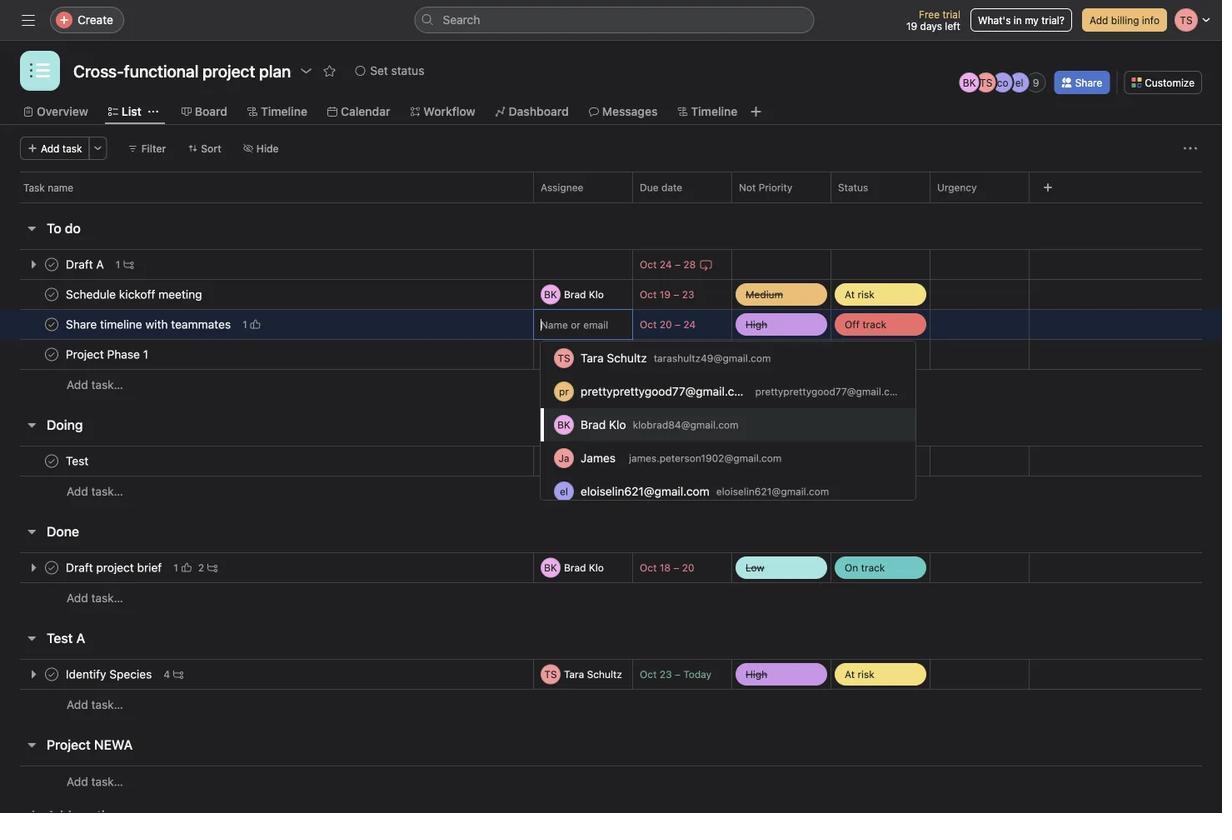 Task type: locate. For each thing, give the bounding box(es) containing it.
trial
[[943, 8, 961, 20]]

2 oct from the top
[[640, 289, 657, 300]]

2 risk from the top
[[858, 669, 875, 680]]

— inside dropdown button
[[941, 290, 948, 299]]

task… down the project phase 1 text box
[[91, 378, 123, 392]]

19
[[907, 20, 918, 32], [660, 289, 671, 300]]

task… for test text box
[[91, 485, 123, 498]]

completed image inside share timeline with teammates cell
[[42, 315, 62, 335]]

expand subtask list for the task draft project brief image
[[27, 561, 40, 575]]

28
[[684, 259, 696, 270]]

klo inside "option"
[[609, 418, 626, 432]]

2 — from the top
[[941, 320, 948, 329]]

collapse task list for this section image for to do
[[25, 222, 38, 235]]

add task… button inside the header done tree grid
[[67, 589, 123, 607]]

0 horizontal spatial timeline
[[261, 105, 307, 118]]

5 completed image from the top
[[42, 665, 62, 685]]

1 horizontal spatial ts
[[558, 352, 571, 364]]

23 inside header test a tree grid
[[660, 669, 672, 680]]

off track button
[[832, 310, 930, 339]]

0 horizontal spatial 20
[[660, 319, 672, 330]]

2 at risk from the top
[[845, 669, 875, 680]]

collapse task list for this section image for done
[[25, 525, 38, 538]]

completed image
[[42, 255, 62, 275], [42, 285, 62, 305], [42, 451, 62, 471], [42, 558, 62, 578], [42, 665, 62, 685]]

track inside on track dropdown button
[[861, 562, 885, 574]]

24 left 28
[[660, 259, 672, 270]]

add for 5th add task… "row" from the bottom of the page
[[67, 378, 88, 392]]

row containing oct 24
[[0, 249, 1222, 280]]

3 add task… from the top
[[67, 591, 123, 605]]

not priority
[[739, 182, 793, 193]]

track right on
[[861, 562, 885, 574]]

task… inside header doing tree grid
[[91, 485, 123, 498]]

collapse task list for this section image
[[25, 525, 38, 538], [25, 738, 38, 752]]

completed checkbox right expand subtask list for the task identify species "icon"
[[42, 665, 62, 685]]

1 horizontal spatial timeline link
[[678, 102, 738, 121]]

dashboard link
[[495, 102, 569, 121]]

schultz down oct 20 – 24 at top right
[[607, 351, 647, 365]]

timeline link left add tab icon
[[678, 102, 738, 121]]

20
[[660, 319, 672, 330], [682, 562, 695, 574]]

completed checkbox inside draft project brief cell
[[42, 558, 62, 578]]

klo up james
[[609, 418, 626, 432]]

1 vertical spatial completed image
[[42, 345, 62, 365]]

— button
[[931, 280, 1029, 310]]

draft project brief cell
[[0, 552, 534, 583]]

add task… inside header doing tree grid
[[67, 485, 123, 498]]

collapse task list for this section image left done button
[[25, 525, 38, 538]]

1 add task… from the top
[[67, 378, 123, 392]]

1 vertical spatial collapse task list for this section image
[[25, 418, 38, 432]]

prettyprettygood77@gmail.com up brad klo klobrad84@gmail.com
[[581, 385, 751, 398]]

add billing info button
[[1082, 8, 1167, 32]]

add task… button for test text box
[[67, 482, 123, 501]]

risk inside dropdown button
[[858, 289, 875, 300]]

row containing task name
[[0, 172, 1222, 202]]

completed checkbox inside share timeline with teammates cell
[[42, 315, 62, 335]]

el down ja
[[560, 486, 568, 497]]

1 vertical spatial bk
[[544, 289, 557, 300]]

cell
[[533, 339, 633, 370]]

2 at from the top
[[845, 669, 855, 680]]

high inside the header to do tree grid
[[746, 319, 768, 330]]

2 collapse task list for this section image from the top
[[25, 738, 38, 752]]

0 vertical spatial 23
[[682, 289, 695, 300]]

0 vertical spatial 20
[[660, 319, 672, 330]]

2 add task… button from the top
[[67, 482, 123, 501]]

1 collapse task list for this section image from the top
[[25, 525, 38, 538]]

4 add task… button from the top
[[67, 696, 123, 714]]

2 timeline from the left
[[691, 105, 738, 118]]

completed checkbox inside test cell
[[42, 451, 62, 471]]

tara schultz left oct 23 – today
[[564, 669, 622, 680]]

2 horizontal spatial ts
[[980, 77, 993, 88]]

left
[[945, 20, 961, 32]]

add up a
[[67, 591, 88, 605]]

1 vertical spatial —
[[941, 320, 948, 329]]

workflow
[[424, 105, 475, 118]]

add task… inside header test a tree grid
[[67, 698, 123, 712]]

task name
[[23, 182, 73, 193]]

1 task… from the top
[[91, 378, 123, 392]]

eloiselin621@gmail.com down not priority field for test cell
[[716, 486, 829, 497]]

1 tara schultz from the top
[[564, 455, 622, 467]]

Completed checkbox
[[42, 255, 62, 275], [42, 315, 62, 335], [42, 558, 62, 578]]

0 vertical spatial ts
[[980, 77, 993, 88]]

klo up name or email text field in the top of the page
[[589, 289, 604, 300]]

track inside the off track popup button
[[863, 319, 887, 330]]

oct for oct 19 – 23
[[640, 289, 657, 300]]

completed image for completed option within draft project brief cell
[[42, 558, 62, 578]]

customize
[[1145, 77, 1195, 88]]

timeline left add tab icon
[[691, 105, 738, 118]]

search button
[[415, 7, 815, 33]]

2 tara schultz from the top
[[564, 669, 622, 680]]

1 vertical spatial completed checkbox
[[42, 315, 62, 335]]

not priority field for project phase 1 cell
[[732, 339, 832, 370]]

completed checkbox inside schedule kickoff meeting cell
[[42, 285, 62, 305]]

completed checkbox left test text box
[[42, 451, 62, 471]]

timeline link up hide
[[247, 102, 307, 121]]

1 at from the top
[[845, 289, 855, 300]]

1 vertical spatial 23
[[660, 669, 672, 680]]

collapse task list for this section image for test a
[[25, 632, 38, 645]]

1 vertical spatial 20
[[682, 562, 695, 574]]

completed image down to
[[42, 285, 62, 305]]

4 add task… from the top
[[67, 698, 123, 712]]

task… inside header test a tree grid
[[91, 698, 123, 712]]

1 horizontal spatial 20
[[682, 562, 695, 574]]

1 vertical spatial brad
[[581, 418, 606, 432]]

2 vertical spatial collapse task list for this section image
[[25, 632, 38, 645]]

completed checkbox inside the "project phase 1" 'cell'
[[42, 345, 62, 365]]

20 down oct 19 – 23
[[660, 319, 672, 330]]

high inside header test a tree grid
[[746, 669, 768, 680]]

0 horizontal spatial timeline link
[[247, 102, 307, 121]]

tara schultz
[[564, 455, 622, 467], [564, 669, 622, 680]]

row containing bk
[[0, 279, 1222, 310]]

collapse task list for this section image left to
[[25, 222, 38, 235]]

2 add task… row from the top
[[0, 476, 1222, 507]]

completed checkbox for draft a text box
[[42, 255, 62, 275]]

2 collapse task list for this section image from the top
[[25, 418, 38, 432]]

collapse task list for this section image left project
[[25, 738, 38, 752]]

add task… button inside header test a tree grid
[[67, 696, 123, 714]]

1 add task… row from the top
[[0, 369, 1222, 400]]

2 subtasks image
[[208, 563, 218, 573]]

3 add task… row from the top
[[0, 582, 1222, 613]]

brad inside button
[[564, 562, 586, 574]]

2 high button from the top
[[732, 660, 831, 689]]

list image
[[30, 61, 50, 81]]

1 horizontal spatial prettyprettygood77@gmail.com
[[756, 386, 905, 397]]

0 vertical spatial —
[[941, 290, 948, 299]]

2 vertical spatial bk
[[558, 419, 571, 431]]

tara schultz down pr on the top
[[564, 455, 622, 467]]

calendar link
[[327, 102, 390, 121]]

ts
[[980, 77, 993, 88], [558, 352, 571, 364], [544, 455, 557, 467]]

ts left ja
[[544, 455, 557, 467]]

header to do tree grid
[[0, 249, 1222, 400]]

1 vertical spatial klo
[[609, 418, 626, 432]]

create button
[[50, 7, 124, 33]]

1 vertical spatial at
[[845, 669, 855, 680]]

schultz left oct 23 – today
[[587, 669, 622, 680]]

on track
[[845, 562, 885, 574]]

overview
[[37, 105, 88, 118]]

0 vertical spatial risk
[[858, 289, 875, 300]]

prettyprettygood77@gmail.com prettyprettygood77@gmail.com
[[581, 385, 905, 398]]

1 vertical spatial collapse task list for this section image
[[25, 738, 38, 752]]

23
[[682, 289, 695, 300], [660, 669, 672, 680]]

assignee
[[541, 182, 584, 193]]

risk for at risk popup button
[[858, 669, 875, 680]]

add inside header test a tree grid
[[67, 698, 88, 712]]

at risk inside popup button
[[845, 669, 875, 680]]

completed image right expand subtask list for the task draft a image
[[42, 255, 62, 275]]

add task… down draft project brief text field at the left of the page
[[67, 591, 123, 605]]

3 collapse task list for this section image from the top
[[25, 632, 38, 645]]

today
[[684, 669, 712, 680]]

Completed checkbox
[[42, 285, 62, 305], [42, 345, 62, 365], [42, 451, 62, 471], [42, 665, 62, 685]]

risk inside popup button
[[858, 669, 875, 680]]

2 completed image from the top
[[42, 285, 62, 305]]

task… down identify species text field
[[91, 698, 123, 712]]

2 add task… from the top
[[67, 485, 123, 498]]

ts left the co
[[980, 77, 993, 88]]

status field for project phase 1 cell
[[831, 339, 931, 370]]

– down oct 19 – 23
[[675, 319, 681, 330]]

23 down 28
[[682, 289, 695, 300]]

row containing 1
[[0, 309, 1222, 340]]

add task… button down identify species text field
[[67, 696, 123, 714]]

Share timeline with teammates text field
[[62, 316, 236, 333]]

oct for oct 20 – 24
[[640, 319, 657, 330]]

timeline for first timeline link from left
[[261, 105, 307, 118]]

task… for completed checkbox within the identify species cell
[[91, 698, 123, 712]]

2 completed checkbox from the top
[[42, 345, 62, 365]]

do
[[65, 220, 81, 236]]

add task… down identify species text field
[[67, 698, 123, 712]]

repeats image
[[699, 258, 713, 271]]

trial?
[[1042, 14, 1065, 26]]

oct inside header test a tree grid
[[640, 669, 657, 680]]

– left 28
[[675, 259, 681, 270]]

1 completed image from the top
[[42, 255, 62, 275]]

2 vertical spatial schultz
[[587, 669, 622, 680]]

collapse task list for this section image for project newa
[[25, 738, 38, 752]]

2 completed image from the top
[[42, 345, 62, 365]]

schultz right ja
[[587, 455, 622, 467]]

1 vertical spatial schultz
[[587, 455, 622, 467]]

oct down oct 19 – 23
[[640, 319, 657, 330]]

4 task… from the top
[[91, 698, 123, 712]]

— up — popup button
[[941, 290, 948, 299]]

1 risk from the top
[[858, 289, 875, 300]]

4 subtasks image
[[173, 670, 183, 680]]

dashboard
[[509, 105, 569, 118]]

klo left the 18
[[589, 562, 604, 574]]

1 completed checkbox from the top
[[42, 285, 62, 305]]

add for draft project brief cell's add task… "row"
[[67, 591, 88, 605]]

oct left today
[[640, 669, 657, 680]]

1 high from the top
[[746, 319, 768, 330]]

1 completed image from the top
[[42, 315, 62, 335]]

add task button
[[20, 137, 90, 160]]

0 vertical spatial el
[[1016, 77, 1024, 88]]

add task… button down test text box
[[67, 482, 123, 501]]

oct up oct 20 – 24 at top right
[[640, 289, 657, 300]]

0 vertical spatial high button
[[732, 310, 831, 339]]

completed image right expand subtask list for the task identify species "icon"
[[42, 665, 62, 685]]

done button
[[47, 517, 79, 547]]

—
[[941, 290, 948, 299], [941, 320, 948, 329]]

0 vertical spatial high
[[746, 319, 768, 330]]

Test text field
[[62, 453, 94, 470]]

2 brad klo from the top
[[564, 562, 604, 574]]

0 vertical spatial completed image
[[42, 315, 62, 335]]

add to starred image
[[323, 64, 336, 77]]

– inside the header done tree grid
[[674, 562, 680, 574]]

– for 24
[[675, 319, 681, 330]]

1 vertical spatial high
[[746, 669, 768, 680]]

collapse task list for this section image for doing
[[25, 418, 38, 432]]

ja
[[559, 452, 570, 464]]

0 vertical spatial track
[[863, 319, 887, 330]]

high right today
[[746, 669, 768, 680]]

tarashultz49@gmail.com
[[654, 352, 771, 364]]

header done tree grid
[[0, 552, 1222, 613]]

task… down test text box
[[91, 485, 123, 498]]

3 task… from the top
[[91, 591, 123, 605]]

2 task… from the top
[[91, 485, 123, 498]]

0 vertical spatial klo
[[589, 289, 604, 300]]

risk for at risk dropdown button
[[858, 289, 875, 300]]

add task… button inside header doing tree grid
[[67, 482, 123, 501]]

0 vertical spatial bk
[[963, 77, 976, 88]]

20 inside the header done tree grid
[[682, 562, 695, 574]]

klo
[[589, 289, 604, 300], [609, 418, 626, 432], [589, 562, 604, 574]]

3 completed checkbox from the top
[[42, 451, 62, 471]]

timeline for second timeline link from left
[[691, 105, 738, 118]]

task…
[[91, 378, 123, 392], [91, 485, 123, 498], [91, 591, 123, 605], [91, 698, 123, 712], [91, 775, 123, 789]]

workflow link
[[410, 102, 475, 121]]

1 vertical spatial tara schultz
[[564, 669, 622, 680]]

low button
[[732, 553, 831, 582]]

3 add task… button from the top
[[67, 589, 123, 607]]

– inside header test a tree grid
[[675, 669, 681, 680]]

Draft project brief text field
[[62, 560, 167, 576]]

add task… row
[[0, 369, 1222, 400], [0, 476, 1222, 507], [0, 582, 1222, 613], [0, 689, 1222, 720], [0, 766, 1222, 797]]

high
[[746, 319, 768, 330], [746, 669, 768, 680]]

2 high from the top
[[746, 669, 768, 680]]

4 completed checkbox from the top
[[42, 665, 62, 685]]

task
[[23, 182, 45, 193]]

add task… down project newa
[[67, 775, 123, 789]]

at inside popup button
[[845, 669, 855, 680]]

0 vertical spatial collapse task list for this section image
[[25, 525, 38, 538]]

add task… button down project newa
[[67, 773, 123, 791]]

schultz inside button
[[587, 669, 622, 680]]

brad klo
[[564, 289, 604, 300], [564, 562, 604, 574]]

eloiselin621@gmail.com down james
[[581, 485, 710, 498]]

test a
[[47, 630, 85, 646]]

1 vertical spatial 19
[[660, 289, 671, 300]]

0 vertical spatial at
[[845, 289, 855, 300]]

brad inside the header to do tree grid
[[564, 289, 586, 300]]

completed checkbox inside draft a cell
[[42, 255, 62, 275]]

timeline up hide
[[261, 105, 307, 118]]

23 left today
[[660, 669, 672, 680]]

0 vertical spatial at risk
[[845, 289, 875, 300]]

add inside the header done tree grid
[[67, 591, 88, 605]]

schultz
[[607, 351, 647, 365], [587, 455, 622, 467], [587, 669, 622, 680]]

messages link
[[589, 102, 658, 121]]

add task… button down draft project brief text field at the left of the page
[[67, 589, 123, 607]]

2 vertical spatial tara
[[564, 669, 584, 680]]

completed image right expand subtask list for the task draft project brief icon
[[42, 558, 62, 578]]

1 vertical spatial high button
[[732, 660, 831, 689]]

brad klo option
[[541, 408, 916, 442]]

add inside header doing tree grid
[[67, 485, 88, 498]]

bk
[[963, 77, 976, 88], [544, 289, 557, 300], [558, 419, 571, 431]]

add down project
[[67, 775, 88, 789]]

19 left the days
[[907, 20, 918, 32]]

add up project
[[67, 698, 88, 712]]

oct for oct 23 – today
[[640, 669, 657, 680]]

1 collapse task list for this section image from the top
[[25, 222, 38, 235]]

4 add task… row from the top
[[0, 689, 1222, 720]]

4 completed image from the top
[[42, 558, 62, 578]]

1 vertical spatial at risk
[[845, 669, 875, 680]]

at inside dropdown button
[[845, 289, 855, 300]]

– left today
[[675, 669, 681, 680]]

free trial 19 days left
[[907, 8, 961, 32]]

collapse task list for this section image
[[25, 222, 38, 235], [25, 418, 38, 432], [25, 632, 38, 645]]

— inside popup button
[[941, 320, 948, 329]]

bk up ja
[[558, 419, 571, 431]]

status
[[838, 182, 869, 193]]

brad klo left the 18
[[564, 562, 604, 574]]

add task… inside the header done tree grid
[[67, 591, 123, 605]]

status
[[391, 64, 424, 77]]

el left '9'
[[1016, 77, 1024, 88]]

2 vertical spatial brad
[[564, 562, 586, 574]]

high for high dropdown button in the the header to do tree grid
[[746, 319, 768, 330]]

add task… for draft project brief cell
[[67, 591, 123, 605]]

oct inside the header done tree grid
[[640, 562, 657, 574]]

collapse task list for this section image left doing button at the bottom of page
[[25, 418, 38, 432]]

completed checkbox for the project phase 1 text box
[[42, 345, 62, 365]]

at risk inside dropdown button
[[845, 289, 875, 300]]

board
[[195, 105, 227, 118]]

0 horizontal spatial eloiselin621@gmail.com
[[581, 485, 710, 498]]

high button
[[732, 310, 831, 339], [732, 660, 831, 689]]

1 at risk from the top
[[845, 289, 875, 300]]

billing
[[1111, 14, 1140, 26]]

off track
[[845, 319, 887, 330]]

18
[[660, 562, 671, 574]]

1 horizontal spatial 24
[[684, 319, 696, 330]]

5 add task… from the top
[[67, 775, 123, 789]]

2 vertical spatial completed checkbox
[[42, 558, 62, 578]]

1 horizontal spatial 19
[[907, 20, 918, 32]]

– right the 18
[[674, 562, 680, 574]]

task… down draft project brief text field at the left of the page
[[91, 591, 123, 605]]

1 timeline from the left
[[261, 105, 307, 118]]

prettyprettygood77@gmail.com
[[581, 385, 751, 398], [756, 386, 905, 397]]

0 horizontal spatial bk
[[544, 289, 557, 300]]

1 horizontal spatial bk
[[558, 419, 571, 431]]

prettyprettygood77@gmail.com down not priority field for project phase 1 cell
[[756, 386, 905, 397]]

identify species cell
[[0, 659, 534, 690]]

add inside the header to do tree grid
[[67, 378, 88, 392]]

at
[[845, 289, 855, 300], [845, 669, 855, 680]]

— down — dropdown button
[[941, 320, 948, 329]]

timeline link
[[247, 102, 307, 121], [678, 102, 738, 121]]

add task…
[[67, 378, 123, 392], [67, 485, 123, 498], [67, 591, 123, 605], [67, 698, 123, 712], [67, 775, 123, 789]]

0 vertical spatial brad
[[564, 289, 586, 300]]

expand subtask list for the task draft a image
[[27, 258, 40, 271]]

filter button
[[121, 137, 174, 160]]

completed image inside test cell
[[42, 451, 62, 471]]

2 horizontal spatial bk
[[963, 77, 976, 88]]

more actions image
[[93, 143, 103, 153]]

24
[[660, 259, 672, 270], [684, 319, 696, 330]]

project phase 1 cell
[[0, 339, 534, 370]]

1 high button from the top
[[732, 310, 831, 339]]

high down medium
[[746, 319, 768, 330]]

completed image for completed checkbox within schedule kickoff meeting cell
[[42, 285, 62, 305]]

— for at risk
[[941, 290, 948, 299]]

add task… row for identify species cell
[[0, 689, 1222, 720]]

track for on track
[[861, 562, 885, 574]]

bk up name or email text field in the top of the page
[[544, 289, 557, 300]]

oct left the 18
[[640, 562, 657, 574]]

1 completed checkbox from the top
[[42, 255, 62, 275]]

1 brad klo from the top
[[564, 289, 604, 300]]

1 horizontal spatial timeline
[[691, 105, 738, 118]]

functional
[[124, 61, 199, 80]]

james.peterson1902@gmail.com
[[629, 452, 782, 464]]

add task… down test text box
[[67, 485, 123, 498]]

1 vertical spatial brad klo
[[564, 562, 604, 574]]

add up doing button at the bottom of page
[[67, 378, 88, 392]]

0 vertical spatial brad klo
[[564, 289, 604, 300]]

track right off
[[863, 319, 887, 330]]

– for 28
[[675, 259, 681, 270]]

1 vertical spatial track
[[861, 562, 885, 574]]

23 inside the header to do tree grid
[[682, 289, 695, 300]]

add task… button down the project phase 1 text box
[[67, 376, 123, 394]]

0 vertical spatial collapse task list for this section image
[[25, 222, 38, 235]]

– down oct 24 – 28
[[674, 289, 680, 300]]

24 up tara schultz tarashultz49@gmail.com
[[684, 319, 696, 330]]

2 completed checkbox from the top
[[42, 315, 62, 335]]

0 vertical spatial tara schultz
[[564, 455, 622, 467]]

2 vertical spatial ts
[[544, 455, 557, 467]]

collapse task list for this section image left test
[[25, 632, 38, 645]]

schedule kickoff meeting cell
[[0, 279, 534, 310]]

row containing ts
[[0, 446, 1222, 477]]

5 oct from the top
[[640, 669, 657, 680]]

0 horizontal spatial prettyprettygood77@gmail.com
[[581, 385, 751, 398]]

3 completed image from the top
[[42, 451, 62, 471]]

bk inside row
[[544, 289, 557, 300]]

task… inside the header done tree grid
[[91, 591, 123, 605]]

completed checkbox left the project phase 1 text box
[[42, 345, 62, 365]]

3 oct from the top
[[640, 319, 657, 330]]

0 vertical spatial 19
[[907, 20, 918, 32]]

2 vertical spatial klo
[[589, 562, 604, 574]]

1 vertical spatial tara
[[564, 455, 584, 467]]

bk left the co
[[963, 77, 976, 88]]

add task… inside the header to do tree grid
[[67, 378, 123, 392]]

completed image for completed checkbox within the identify species cell
[[42, 665, 62, 685]]

Draft A text field
[[62, 256, 109, 273]]

1 oct from the top
[[640, 259, 657, 270]]

completed checkbox down to
[[42, 285, 62, 305]]

1 horizontal spatial 23
[[682, 289, 695, 300]]

search list box
[[415, 7, 815, 33]]

1 — from the top
[[941, 290, 948, 299]]

0 vertical spatial completed checkbox
[[42, 255, 62, 275]]

20 right the 18
[[682, 562, 695, 574]]

4 oct from the top
[[640, 562, 657, 574]]

0 horizontal spatial 23
[[660, 669, 672, 680]]

completed checkbox for draft project brief text field at the left of the page
[[42, 558, 62, 578]]

1 horizontal spatial eloiselin621@gmail.com
[[716, 486, 829, 497]]

0 horizontal spatial 24
[[660, 259, 672, 270]]

–
[[675, 259, 681, 270], [674, 289, 680, 300], [675, 319, 681, 330], [674, 562, 680, 574], [675, 669, 681, 680]]

1 vertical spatial risk
[[858, 669, 875, 680]]

brad inside "option"
[[581, 418, 606, 432]]

add down test text box
[[67, 485, 88, 498]]

completed image
[[42, 315, 62, 335], [42, 345, 62, 365]]

schultz inside header doing tree grid
[[587, 455, 622, 467]]

completed image left test text box
[[42, 451, 62, 471]]

0 horizontal spatial ts
[[544, 455, 557, 467]]

eloiselin621@gmail.com
[[581, 485, 710, 498], [716, 486, 829, 497]]

1 add task… button from the top
[[67, 376, 123, 394]]

0 horizontal spatial el
[[560, 486, 568, 497]]

0 horizontal spatial 19
[[660, 289, 671, 300]]

3 completed checkbox from the top
[[42, 558, 62, 578]]

prettyprettygood77@gmail.com inside prettyprettygood77@gmail.com prettyprettygood77@gmail.com
[[756, 386, 905, 397]]

track for off track
[[863, 319, 887, 330]]

completed image inside the "project phase 1" 'cell'
[[42, 345, 62, 365]]

row
[[0, 172, 1222, 202], [20, 202, 1202, 203], [0, 249, 1222, 280], [0, 279, 1222, 310], [0, 309, 1222, 340], [0, 339, 1222, 370], [0, 446, 1222, 477], [0, 552, 1222, 583], [0, 659, 1222, 690]]

19 up oct 20 – 24 at top right
[[660, 289, 671, 300]]

add task… down the project phase 1 text box
[[67, 378, 123, 392]]

oct up oct 19 – 23
[[640, 259, 657, 270]]

completed image for completed checkbox within the test cell
[[42, 451, 62, 471]]

brad klo up name or email text field in the top of the page
[[564, 289, 604, 300]]

task… down newa
[[91, 775, 123, 789]]

ts up pr on the top
[[558, 352, 571, 364]]

tara inside button
[[564, 669, 584, 680]]

completed image inside schedule kickoff meeting cell
[[42, 285, 62, 305]]

1 vertical spatial el
[[560, 486, 568, 497]]



Task type: vqa. For each thing, say whether or not it's contained in the screenshot.


Task type: describe. For each thing, give the bounding box(es) containing it.
add left task
[[41, 142, 60, 154]]

add tab image
[[749, 105, 763, 118]]

project newa
[[47, 737, 133, 753]]

19 inside row
[[660, 289, 671, 300]]

1 like. click to like this task image
[[182, 563, 192, 573]]

share timeline with teammates cell
[[0, 309, 534, 340]]

add billing info
[[1090, 14, 1160, 26]]

add field image
[[1043, 182, 1053, 192]]

tara inside header doing tree grid
[[564, 455, 584, 467]]

sort
[[201, 142, 222, 154]]

tara schultz tarashultz49@gmail.com
[[581, 351, 771, 365]]

20 inside the header to do tree grid
[[660, 319, 672, 330]]

what's in my trial?
[[978, 14, 1065, 26]]

in
[[1014, 14, 1022, 26]]

days
[[920, 20, 942, 32]]

add task… row for draft project brief cell
[[0, 582, 1222, 613]]

add task… for test cell
[[67, 485, 123, 498]]

completed image for completed option in draft a cell
[[42, 255, 62, 275]]

add task… button for completed option within draft project brief cell
[[67, 589, 123, 607]]

doing
[[47, 417, 83, 433]]

high button inside header test a tree grid
[[732, 660, 831, 689]]

19 inside free trial 19 days left
[[907, 20, 918, 32]]

– for 20
[[674, 562, 680, 574]]

cross-functional project plan
[[73, 61, 291, 80]]

Schedule kickoff meeting text field
[[62, 286, 207, 303]]

to do button
[[47, 213, 81, 243]]

not
[[739, 182, 756, 193]]

what's in my trial? button
[[971, 8, 1072, 32]]

test a button
[[47, 623, 85, 653]]

co
[[997, 77, 1009, 88]]

oct 19 – 23
[[640, 289, 695, 300]]

at risk for at risk dropdown button
[[845, 289, 875, 300]]

share button
[[1055, 71, 1110, 94]]

not priority field for test cell
[[732, 446, 832, 477]]

5 add task… button from the top
[[67, 773, 123, 791]]

add for add task… "row" related to identify species cell
[[67, 698, 88, 712]]

5 add task… row from the top
[[0, 766, 1222, 797]]

show options image
[[299, 64, 313, 77]]

1
[[243, 319, 247, 330]]

due
[[640, 182, 659, 193]]

klo inside the header to do tree grid
[[589, 289, 604, 300]]

sort button
[[180, 137, 229, 160]]

add for fifth add task… "row"
[[67, 775, 88, 789]]

board link
[[182, 102, 227, 121]]

done
[[47, 524, 79, 540]]

priority
[[759, 182, 793, 193]]

task… inside the header to do tree grid
[[91, 378, 123, 392]]

eloiselin621@gmail.com eloiselin621@gmail.com
[[581, 485, 829, 498]]

tab actions image
[[148, 107, 158, 117]]

1 vertical spatial 24
[[684, 319, 696, 330]]

1 horizontal spatial el
[[1016, 77, 1024, 88]]

0 vertical spatial tara
[[581, 351, 604, 365]]

draft a cell
[[0, 249, 534, 280]]

high button inside the header to do tree grid
[[732, 310, 831, 339]]

set status button
[[348, 59, 432, 82]]

completed checkbox for test text box
[[42, 451, 62, 471]]

ts inside header doing tree grid
[[544, 455, 557, 467]]

more actions image
[[1184, 142, 1197, 155]]

– for 23
[[674, 289, 680, 300]]

oct 23 – today
[[640, 669, 712, 680]]

test
[[47, 630, 73, 646]]

customize button
[[1124, 71, 1202, 94]]

high for high dropdown button in header test a tree grid
[[746, 669, 768, 680]]

— button
[[931, 310, 1029, 340]]

klobrad84@gmail.com
[[633, 419, 739, 431]]

messages
[[602, 105, 658, 118]]

a
[[76, 630, 85, 646]]

calendar
[[341, 105, 390, 118]]

what's
[[978, 14, 1011, 26]]

search
[[443, 13, 480, 27]]

row containing brad klo
[[0, 552, 1222, 583]]

0 vertical spatial schultz
[[607, 351, 647, 365]]

due date
[[640, 182, 683, 193]]

add a task to this section image
[[91, 418, 105, 432]]

brad klo klobrad84@gmail.com
[[581, 418, 739, 432]]

Identify Species text field
[[62, 666, 157, 683]]

task… for completed option within draft project brief cell
[[91, 591, 123, 605]]

add task… for identify species cell
[[67, 698, 123, 712]]

on track button
[[832, 553, 930, 582]]

create
[[77, 13, 113, 27]]

eloiselin621@gmail.com inside the eloiselin621@gmail.com eloiselin621@gmail.com
[[716, 486, 829, 497]]

at risk for at risk popup button
[[845, 669, 875, 680]]

expand sidebar image
[[22, 13, 35, 27]]

header test a tree grid
[[0, 659, 1222, 720]]

name
[[48, 182, 73, 193]]

project
[[47, 737, 91, 753]]

at risk button
[[832, 280, 930, 309]]

completed checkbox for schedule kickoff meeting text box
[[42, 285, 62, 305]]

1 subtask image
[[124, 260, 134, 270]]

cross-
[[73, 61, 124, 80]]

2 timeline link from the left
[[678, 102, 738, 121]]

add task… row for test cell
[[0, 476, 1222, 507]]

— for off track
[[941, 320, 948, 329]]

5 task… from the top
[[91, 775, 123, 789]]

completed image for the project phase 1 text box
[[42, 345, 62, 365]]

add left the billing
[[1090, 14, 1109, 26]]

– for today
[[675, 669, 681, 680]]

hide
[[257, 142, 279, 154]]

1 timeline link from the left
[[247, 102, 307, 121]]

list
[[122, 105, 142, 118]]

bk inside brad klo "option"
[[558, 419, 571, 431]]

filter
[[141, 142, 166, 154]]

test cell
[[0, 446, 534, 477]]

free
[[919, 8, 940, 20]]

0 vertical spatial 24
[[660, 259, 672, 270]]

project plan
[[203, 61, 291, 80]]

row containing tara schultz
[[0, 659, 1222, 690]]

at for at risk popup button
[[845, 669, 855, 680]]

overview link
[[23, 102, 88, 121]]

brad klo button
[[541, 558, 629, 578]]

expand subtask list for the task identify species image
[[27, 668, 40, 681]]

share
[[1076, 77, 1103, 88]]

medium button
[[732, 280, 831, 309]]

Project Phase 1 text field
[[62, 346, 153, 363]]

add for add task… "row" related to test cell
[[67, 485, 88, 498]]

tara schultz inside button
[[564, 669, 622, 680]]

at for at risk dropdown button
[[845, 289, 855, 300]]

completed image for share timeline with teammates text box
[[42, 315, 62, 335]]

tara schultz button
[[541, 665, 629, 685]]

brad klo inside the header to do tree grid
[[564, 289, 604, 300]]

newa
[[94, 737, 133, 753]]

Name or email text field
[[541, 310, 629, 340]]

at risk button
[[832, 660, 930, 689]]

pr
[[559, 386, 569, 397]]

urgency
[[937, 182, 977, 193]]

oct 20 – 24
[[640, 319, 696, 330]]

9
[[1033, 77, 1040, 88]]

status field for test cell
[[831, 446, 931, 477]]

add task… button for completed checkbox within the identify species cell
[[67, 696, 123, 714]]

brad klo inside button
[[564, 562, 604, 574]]

task
[[62, 142, 82, 154]]

hide button
[[236, 137, 286, 160]]

add task
[[41, 142, 82, 154]]

on
[[845, 562, 859, 574]]

low
[[746, 562, 765, 574]]

1 vertical spatial ts
[[558, 352, 571, 364]]

my
[[1025, 14, 1039, 26]]

tara schultz inside header doing tree grid
[[564, 455, 622, 467]]

header doing tree grid
[[0, 446, 1222, 507]]

james
[[581, 451, 616, 465]]

date
[[662, 182, 683, 193]]

off
[[845, 319, 860, 330]]

completed checkbox inside identify species cell
[[42, 665, 62, 685]]

project newa button
[[47, 730, 133, 760]]

klo inside button
[[589, 562, 604, 574]]

oct for oct 24 – 28
[[640, 259, 657, 270]]

to do
[[47, 220, 81, 236]]

set status
[[370, 64, 424, 77]]

doing button
[[47, 410, 83, 440]]

oct for oct 18 – 20
[[640, 562, 657, 574]]



